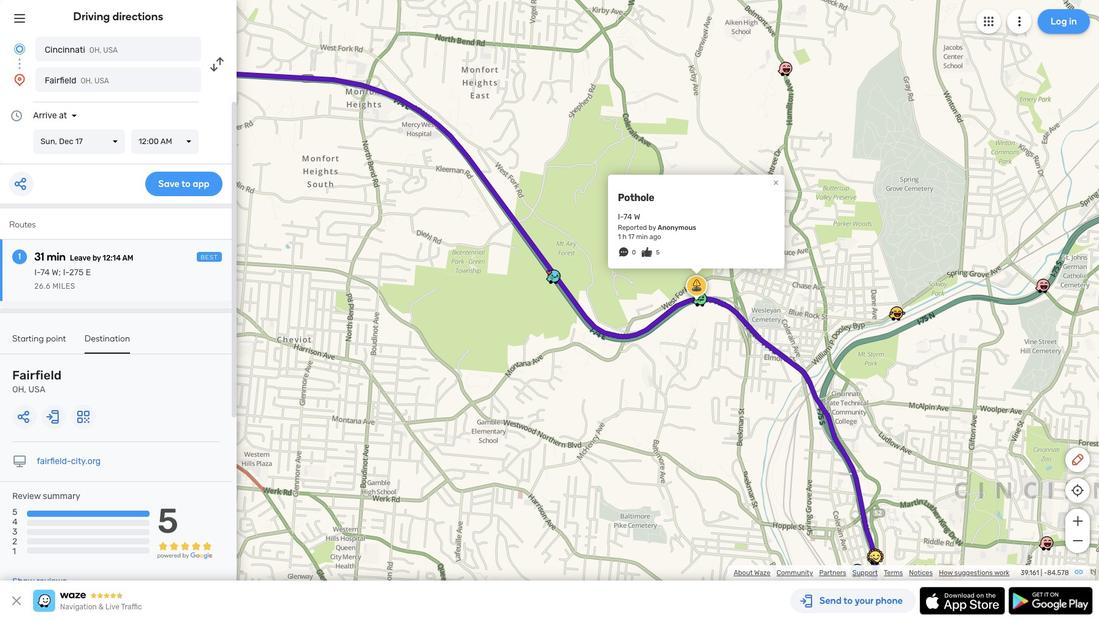 Task type: vqa. For each thing, say whether or not it's contained in the screenshot.
Best
yes



Task type: describe. For each thing, give the bounding box(es) containing it.
12:14
[[103, 254, 121, 262]]

|
[[1041, 569, 1043, 577]]

4
[[12, 517, 18, 527]]

am inside 12:00 am list box
[[161, 137, 172, 146]]

about waze community partners support terms notices how suggestions work
[[734, 569, 1010, 577]]

arrive
[[33, 110, 57, 121]]

link image
[[1074, 567, 1084, 577]]

1 inside i-74 w reported by anonymous 1 h 17 min ago
[[618, 233, 621, 241]]

navigation & live traffic
[[60, 603, 142, 611]]

2
[[12, 537, 17, 547]]

support link
[[853, 569, 878, 577]]

show reviews
[[12, 576, 67, 587]]

terms
[[884, 569, 903, 577]]

17 inside i-74 w reported by anonymous 1 h 17 min ago
[[628, 233, 635, 241]]

0
[[632, 249, 636, 256]]

review summary
[[12, 491, 80, 502]]

waze
[[755, 569, 771, 577]]

31
[[34, 250, 44, 264]]

275
[[69, 267, 84, 278]]

39.161 | -84.578
[[1021, 569, 1069, 577]]

e
[[86, 267, 91, 278]]

1 vertical spatial oh,
[[81, 77, 93, 85]]

zoom out image
[[1070, 533, 1086, 548]]

i-74 w reported by anonymous 1 h 17 min ago
[[618, 212, 697, 241]]

pencil image
[[1071, 453, 1085, 467]]

best
[[201, 254, 218, 261]]

fairfield-city.org
[[37, 456, 101, 467]]

by inside 31 min leave by 12:14 am
[[93, 254, 101, 262]]

traffic
[[121, 603, 142, 611]]

live
[[106, 603, 119, 611]]

1 inside 5 4 3 2 1
[[12, 547, 16, 557]]

fairfield-
[[37, 456, 71, 467]]

by inside i-74 w reported by anonymous 1 h 17 min ago
[[649, 224, 656, 232]]

cincinnati oh, usa
[[45, 45, 118, 55]]

am inside 31 min leave by 12:14 am
[[122, 254, 133, 262]]

location image
[[12, 72, 27, 87]]

destination button
[[85, 334, 130, 354]]

routes
[[9, 220, 36, 230]]

suggestions
[[955, 569, 993, 577]]

w;
[[52, 267, 61, 278]]

26.6
[[34, 282, 51, 291]]

notices link
[[909, 569, 933, 577]]

5 4 3 2 1
[[12, 507, 18, 557]]

driving
[[73, 10, 110, 23]]

about waze link
[[734, 569, 771, 577]]

community link
[[777, 569, 813, 577]]

navigation
[[60, 603, 97, 611]]

31 min leave by 12:14 am
[[34, 250, 133, 264]]

1 vertical spatial usa
[[94, 77, 109, 85]]

3
[[12, 527, 17, 537]]

w
[[634, 212, 641, 221]]

ago
[[650, 233, 661, 241]]

support
[[853, 569, 878, 577]]

review
[[12, 491, 41, 502]]

partners link
[[819, 569, 847, 577]]

sun,
[[40, 137, 57, 146]]

2 vertical spatial oh,
[[12, 384, 26, 395]]

2 vertical spatial usa
[[28, 384, 45, 395]]

&
[[99, 603, 104, 611]]

x image
[[9, 594, 24, 608]]

destination
[[85, 334, 130, 344]]

work
[[995, 569, 1010, 577]]

× link
[[771, 176, 782, 188]]

terms link
[[884, 569, 903, 577]]

notices
[[909, 569, 933, 577]]

at
[[59, 110, 67, 121]]



Task type: locate. For each thing, give the bounding box(es) containing it.
fairfield-city.org link
[[37, 456, 101, 467]]

point
[[46, 334, 66, 344]]

12:00 am list box
[[131, 129, 199, 154]]

usa down driving directions
[[103, 46, 118, 55]]

usa
[[103, 46, 118, 55], [94, 77, 109, 85], [28, 384, 45, 395]]

partners
[[819, 569, 847, 577]]

i- right w;
[[63, 267, 69, 278]]

fairfield
[[45, 75, 76, 86], [12, 368, 62, 383]]

directions
[[113, 10, 163, 23]]

about
[[734, 569, 753, 577]]

0 vertical spatial fairfield oh, usa
[[45, 75, 109, 86]]

min inside i-74 w reported by anonymous 1 h 17 min ago
[[636, 233, 648, 241]]

i- for w
[[618, 212, 624, 221]]

1 left 31
[[18, 251, 21, 262]]

74 for w;
[[40, 267, 50, 278]]

5
[[656, 249, 660, 256], [157, 501, 179, 541], [12, 507, 17, 518]]

clock image
[[9, 109, 24, 123]]

leave
[[70, 254, 91, 262]]

i- inside i-74 w reported by anonymous 1 h 17 min ago
[[618, 212, 624, 221]]

2 horizontal spatial 1
[[618, 233, 621, 241]]

dec
[[59, 137, 73, 146]]

74
[[624, 212, 632, 221], [40, 267, 50, 278]]

fairfield oh, usa down cincinnati oh, usa
[[45, 75, 109, 86]]

1 horizontal spatial am
[[161, 137, 172, 146]]

city.org
[[71, 456, 101, 467]]

1 vertical spatial 1
[[18, 251, 21, 262]]

driving directions
[[73, 10, 163, 23]]

1 vertical spatial by
[[93, 254, 101, 262]]

12:00
[[139, 137, 159, 146]]

sun, dec 17
[[40, 137, 83, 146]]

oh,
[[89, 46, 101, 55], [81, 77, 93, 85], [12, 384, 26, 395]]

0 vertical spatial min
[[636, 233, 648, 241]]

1 vertical spatial fairfield
[[12, 368, 62, 383]]

1 vertical spatial am
[[122, 254, 133, 262]]

i- up 26.6 at the top of page
[[34, 267, 40, 278]]

1 vertical spatial fairfield oh, usa
[[12, 368, 62, 395]]

0 horizontal spatial by
[[93, 254, 101, 262]]

1 horizontal spatial 1
[[18, 251, 21, 262]]

oh, down starting point button
[[12, 384, 26, 395]]

oh, down cincinnati oh, usa
[[81, 77, 93, 85]]

1 down 3 at the bottom left
[[12, 547, 16, 557]]

starting
[[12, 334, 44, 344]]

0 vertical spatial usa
[[103, 46, 118, 55]]

am right 12:00 on the top of the page
[[161, 137, 172, 146]]

community
[[777, 569, 813, 577]]

h
[[623, 233, 627, 241]]

i- up reported
[[618, 212, 624, 221]]

i-74 w; i-275 e 26.6 miles
[[34, 267, 91, 291]]

computer image
[[12, 454, 27, 469]]

reviews
[[36, 576, 67, 587]]

by left "12:14"
[[93, 254, 101, 262]]

0 vertical spatial by
[[649, 224, 656, 232]]

0 horizontal spatial 74
[[40, 267, 50, 278]]

min up w;
[[47, 250, 66, 264]]

17 right dec
[[75, 137, 83, 146]]

usa inside cincinnati oh, usa
[[103, 46, 118, 55]]

0 horizontal spatial am
[[122, 254, 133, 262]]

74 inside i-74 w; i-275 e 26.6 miles
[[40, 267, 50, 278]]

i-
[[618, 212, 624, 221], [34, 267, 40, 278], [63, 267, 69, 278]]

how suggestions work link
[[939, 569, 1010, 577]]

oh, right cincinnati
[[89, 46, 101, 55]]

0 horizontal spatial 1
[[12, 547, 16, 557]]

0 vertical spatial oh,
[[89, 46, 101, 55]]

current location image
[[12, 42, 27, 56]]

1 horizontal spatial by
[[649, 224, 656, 232]]

zoom in image
[[1070, 514, 1086, 529]]

2 horizontal spatial 5
[[656, 249, 660, 256]]

0 vertical spatial am
[[161, 137, 172, 146]]

17 inside list box
[[75, 137, 83, 146]]

17 right h
[[628, 233, 635, 241]]

starting point
[[12, 334, 66, 344]]

summary
[[43, 491, 80, 502]]

fairfield down starting point button
[[12, 368, 62, 383]]

how
[[939, 569, 953, 577]]

by up ago
[[649, 224, 656, 232]]

fairfield down cincinnati
[[45, 75, 76, 86]]

74 for w
[[624, 212, 632, 221]]

-
[[1044, 569, 1048, 577]]

pothole
[[618, 192, 654, 203]]

1 left h
[[618, 233, 621, 241]]

17
[[75, 137, 83, 146], [628, 233, 635, 241]]

74 inside i-74 w reported by anonymous 1 h 17 min ago
[[624, 212, 632, 221]]

1
[[618, 233, 621, 241], [18, 251, 21, 262], [12, 547, 16, 557]]

fairfield oh, usa
[[45, 75, 109, 86], [12, 368, 62, 395]]

0 horizontal spatial min
[[47, 250, 66, 264]]

74 left w at the right of page
[[624, 212, 632, 221]]

1 vertical spatial min
[[47, 250, 66, 264]]

0 vertical spatial 74
[[624, 212, 632, 221]]

anonymous
[[658, 224, 697, 232]]

1 horizontal spatial 5
[[157, 501, 179, 541]]

show
[[12, 576, 34, 587]]

fairfield oh, usa down starting point button
[[12, 368, 62, 395]]

0 horizontal spatial i-
[[34, 267, 40, 278]]

i- for w;
[[34, 267, 40, 278]]

am
[[161, 137, 172, 146], [122, 254, 133, 262]]

1 horizontal spatial i-
[[63, 267, 69, 278]]

arrive at
[[33, 110, 67, 121]]

starting point button
[[12, 334, 66, 353]]

0 vertical spatial fairfield
[[45, 75, 76, 86]]

74 left w;
[[40, 267, 50, 278]]

2 horizontal spatial i-
[[618, 212, 624, 221]]

sun, dec 17 list box
[[33, 129, 125, 154]]

usa down cincinnati oh, usa
[[94, 77, 109, 85]]

usa down starting point button
[[28, 384, 45, 395]]

1 vertical spatial 74
[[40, 267, 50, 278]]

2 vertical spatial 1
[[12, 547, 16, 557]]

0 vertical spatial 17
[[75, 137, 83, 146]]

1 horizontal spatial min
[[636, 233, 648, 241]]

12:00 am
[[139, 137, 172, 146]]

reported
[[618, 224, 647, 232]]

0 horizontal spatial 5
[[12, 507, 17, 518]]

1 horizontal spatial 74
[[624, 212, 632, 221]]

1 vertical spatial 17
[[628, 233, 635, 241]]

miles
[[53, 282, 75, 291]]

1 horizontal spatial 17
[[628, 233, 635, 241]]

oh, inside cincinnati oh, usa
[[89, 46, 101, 55]]

0 vertical spatial 1
[[618, 233, 621, 241]]

5 inside 5 4 3 2 1
[[12, 507, 17, 518]]

×
[[774, 176, 779, 188]]

am right "12:14"
[[122, 254, 133, 262]]

84.578
[[1048, 569, 1069, 577]]

min
[[636, 233, 648, 241], [47, 250, 66, 264]]

cincinnati
[[45, 45, 85, 55]]

min down reported
[[636, 233, 648, 241]]

39.161
[[1021, 569, 1039, 577]]

by
[[649, 224, 656, 232], [93, 254, 101, 262]]

0 horizontal spatial 17
[[75, 137, 83, 146]]



